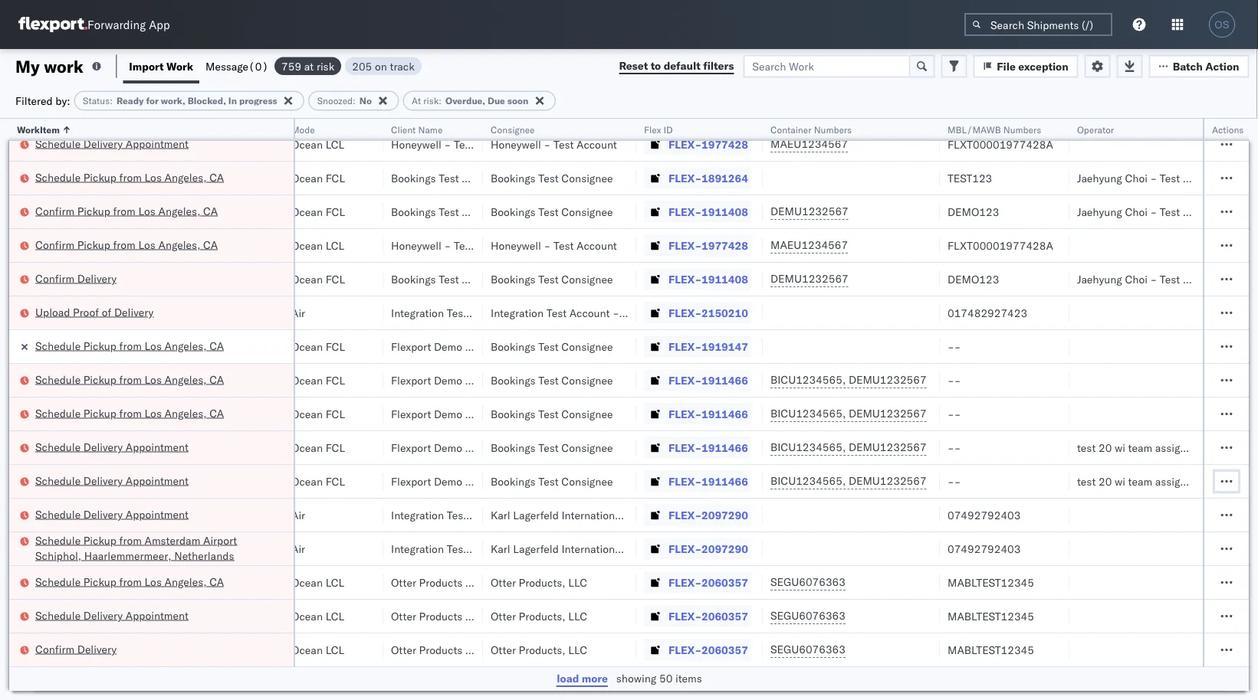 Task type: describe. For each thing, give the bounding box(es) containing it.
snoozed
[[317, 95, 353, 107]]

schedule pickup from amsterdam airport schiphol, haarlemmermeer, netherlands link
[[35, 533, 274, 564]]

resize handle column header for client name
[[465, 119, 483, 701]]

4 flex-1911466 from the top
[[669, 475, 748, 488]]

confirm pickup from los angeles, ca link for 10:30
[[35, 237, 218, 253]]

3 age from the top
[[1242, 273, 1258, 286]]

delivery for 5th schedule delivery appointment link from the bottom
[[83, 137, 123, 150]]

2 schedule delivery appointment button from the top
[[35, 440, 189, 457]]

mar for first schedule delivery appointment link from the bottom
[[154, 610, 174, 623]]

1 schedule pickup from los angeles, ca button from the top
[[35, 170, 224, 187]]

3 flex- from the top
[[669, 205, 702, 219]]

12:59 am mst, mar 3, 2023 for fourth schedule pickup from los angeles, ca link from the top of the page
[[72, 408, 216, 421]]

forwarding app
[[87, 17, 170, 32]]

workitem
[[17, 124, 60, 135]]

import
[[129, 59, 164, 73]]

filters
[[703, 59, 734, 72]]

mar for 1st schedule pickup from los angeles, ca link from the bottom
[[154, 576, 174, 590]]

filtered
[[15, 94, 53, 107]]

ready
[[117, 95, 144, 107]]

1 schedule delivery appointment link from the top
[[35, 136, 189, 151]]

11 resize handle column header from the left
[[1231, 119, 1249, 701]]

otter products - test account for from
[[391, 576, 538, 590]]

11 flex- from the top
[[669, 475, 702, 488]]

by:
[[55, 94, 70, 107]]

import work button
[[123, 49, 199, 84]]

12:59 am mst, feb 22, 2023
[[72, 171, 221, 185]]

2 on from the left
[[622, 306, 638, 320]]

container numbers button
[[763, 120, 925, 136]]

6 ocean from the top
[[291, 340, 323, 353]]

delivery inside button
[[114, 306, 154, 319]]

mst, for "confirm delivery" link for 12:00 am mst, mar 7, 2023
[[125, 644, 151, 657]]

schedule delivery appointment for 2nd schedule delivery appointment link from the bottom
[[35, 508, 189, 521]]

karl lagerfeld international b.v c/o bleckmann for schedule pickup from amsterdam airport schiphol, haarlemmermeer, netherlands
[[491, 542, 722, 556]]

jaehyung for schedule pickup from los angeles, ca
[[1077, 171, 1122, 185]]

numbers for mbl/mawb numbers
[[1003, 124, 1041, 135]]

flex-1891264
[[669, 171, 748, 185]]

12:59 for third schedule delivery appointment link
[[72, 475, 102, 488]]

3, for 4th schedule delivery appointment link from the bottom
[[177, 441, 187, 455]]

b.v for schedule pickup from amsterdam airport schiphol, haarlemmermeer, netherlands
[[627, 542, 643, 556]]

6 ocean fcl from the top
[[291, 408, 345, 421]]

schedule pickup from los angeles, ca for third schedule pickup from los angeles, ca link from the top of the page
[[35, 373, 224, 386]]

confirm pickup from los angeles, ca button for 10:30
[[35, 237, 218, 254]]

c/o for schedule pickup from amsterdam airport schiphol, haarlemmermeer, netherlands
[[646, 542, 665, 556]]

24, for 10:30 am mst, feb 24, 2023
[[175, 239, 192, 252]]

batch action
[[1173, 59, 1239, 73]]

5 ocean fcl from the top
[[291, 374, 345, 387]]

flex-2097290 for schedule pickup from amsterdam airport schiphol, haarlemmermeer, netherlands
[[669, 542, 748, 556]]

8 schedule from the top
[[35, 508, 81, 521]]

2 integration from the left
[[491, 306, 544, 320]]

759
[[281, 59, 301, 73]]

flex id button
[[636, 120, 748, 136]]

otter products - test account for appointment
[[391, 610, 538, 623]]

feb for 12:59 am mst, feb 22, 2023
[[154, 171, 173, 185]]

1 schedule delivery appointment button from the top
[[35, 136, 189, 153]]

2 1911466 from the top
[[702, 408, 748, 421]]

3 ocean fcl from the top
[[291, 273, 345, 286]]

12:00
[[72, 644, 102, 657]]

3 products, from the top
[[519, 644, 566, 657]]

15 flex- from the top
[[669, 610, 702, 623]]

feb for 1:00 am mst, feb 25, 2023
[[147, 273, 166, 286]]

assignment for 4th schedule delivery appointment link from the bottom
[[1155, 441, 1211, 455]]

4 schedule pickup from los angeles, ca link from the top
[[35, 406, 224, 421]]

16 flex- from the top
[[669, 644, 702, 657]]

3 lcl from the top
[[326, 576, 344, 590]]

at
[[304, 59, 314, 73]]

pm
[[98, 138, 115, 151]]

mabltest12345 for from
[[948, 576, 1034, 590]]

1 schedule pickup from los angeles, ca link from the top
[[35, 170, 224, 185]]

maeu1234567 for 10:30 am mst, feb 24, 2023
[[771, 238, 848, 252]]

1891264
[[702, 171, 748, 185]]

1977428 for 8:30 pm mst, feb 21, 2023
[[702, 138, 748, 151]]

5 flex- from the top
[[669, 273, 702, 286]]

bleckmann for schedule pickup from amsterdam airport schiphol, haarlemmermeer, netherlands
[[667, 542, 722, 556]]

6 schedule from the top
[[35, 440, 81, 454]]

3, for third schedule pickup from los angeles, ca link from the top of the page
[[177, 374, 187, 387]]

(0)
[[248, 59, 268, 73]]

2 schedule delivery appointment link from the top
[[35, 440, 189, 455]]

mbl/mawb numbers
[[948, 124, 1041, 135]]

2097290 for schedule delivery appointment
[[702, 509, 748, 522]]

2 flex-1911466 from the top
[[669, 408, 748, 421]]

4 schedule from the top
[[35, 373, 81, 386]]

2 fcl from the top
[[326, 205, 345, 219]]

25, for 1:00 am mst, feb 25, 2023
[[169, 273, 185, 286]]

delivery for first schedule delivery appointment link from the bottom
[[83, 609, 123, 623]]

at risk : overdue, due soon
[[412, 95, 528, 107]]

4 schedule delivery appointment button from the top
[[35, 507, 189, 524]]

resize handle column header for flex id
[[744, 119, 763, 701]]

due
[[488, 95, 505, 107]]

demo for 4th schedule delivery appointment link from the bottom
[[434, 441, 462, 455]]

work
[[44, 56, 83, 77]]

6 fcl from the top
[[326, 408, 345, 421]]

proof
[[73, 306, 99, 319]]

batch action button
[[1149, 55, 1249, 78]]

2 bicu1234565, demu1232567 from the top
[[771, 407, 927, 421]]

mabltest12345 for appointment
[[948, 610, 1034, 623]]

schedule delivery appointment for 4th schedule delivery appointment link from the bottom
[[35, 440, 189, 454]]

consignee inside button
[[491, 124, 535, 135]]

test for third schedule delivery appointment link
[[1077, 475, 1096, 488]]

3 bicu1234565, from the top
[[771, 441, 846, 454]]

mst, for 2nd schedule delivery appointment link from the bottom
[[125, 509, 151, 522]]

5 schedule delivery appointment button from the top
[[35, 608, 189, 625]]

11:44 am mst, mar 3, 2023 for from
[[72, 542, 216, 556]]

10 schedule from the top
[[35, 575, 81, 589]]

7 flex- from the top
[[669, 340, 702, 353]]

1 lcl from the top
[[326, 138, 344, 151]]

feb for 12:59 am mst, feb 24, 2023
[[154, 205, 173, 219]]

4 bicu1234565, from the top
[[771, 475, 846, 488]]

reset to default filters button
[[610, 55, 743, 78]]

9 ocean from the top
[[291, 441, 323, 455]]

in
[[228, 95, 237, 107]]

schedule inside schedule pickup from amsterdam airport schiphol, haarlemmermeer, netherlands
[[35, 534, 81, 547]]

3 flex-1911466 from the top
[[669, 441, 748, 455]]

items
[[675, 672, 702, 686]]

24, for 12:59 am mst, feb 24, 2023
[[175, 205, 192, 219]]

load more
[[557, 672, 608, 686]]

flex-1977428 for 10:30 am mst, feb 24, 2023
[[669, 239, 748, 252]]

no
[[359, 95, 372, 107]]

message (0)
[[206, 59, 268, 73]]

reset to default filters
[[619, 59, 734, 72]]

5 schedule delivery appointment link from the top
[[35, 608, 189, 624]]

1 on from the left
[[522, 306, 538, 320]]

appointment for 4th schedule delivery appointment link from the bottom
[[126, 440, 189, 454]]

4 ocean from the top
[[291, 239, 323, 252]]

status : ready for work, blocked, in progress
[[83, 95, 277, 107]]

mar for schedule pickup from amsterdam airport schiphol, haarlemmermeer, netherlands link
[[154, 542, 174, 556]]

at
[[412, 95, 421, 107]]

test 20 wi team assignment for third schedule delivery appointment link
[[1077, 475, 1211, 488]]

759 at risk
[[281, 59, 334, 73]]

llc for appointment
[[568, 610, 587, 623]]

flexport. image
[[18, 17, 87, 32]]

flex id
[[644, 124, 673, 135]]

10:30
[[72, 239, 102, 252]]

work
[[166, 59, 193, 73]]

25, for 10:00 am mst, feb 25, 2023
[[175, 306, 192, 320]]

12 ocean from the top
[[291, 610, 323, 623]]

3 products from the top
[[419, 644, 463, 657]]

snoozed : no
[[317, 95, 372, 107]]

1 flex- from the top
[[669, 138, 702, 151]]

flex
[[644, 124, 661, 135]]

5 schedule from the top
[[35, 407, 81, 420]]

file
[[997, 59, 1016, 73]]

3 destination from the top
[[1183, 273, 1239, 286]]

products for appointment
[[419, 610, 463, 623]]

3 schedule from the top
[[35, 339, 81, 353]]

mode button
[[284, 120, 368, 136]]

karl for schedule pickup from amsterdam airport schiphol, haarlemmermeer, netherlands
[[491, 542, 510, 556]]

2 lcl from the top
[[326, 239, 344, 252]]

5 flexport from the top
[[391, 475, 431, 488]]

mst, for 4th schedule delivery appointment link from the bottom
[[125, 441, 151, 455]]

4 schedule pickup from los angeles, ca button from the top
[[35, 575, 224, 592]]

more
[[582, 672, 608, 686]]

mbl/mawb
[[948, 124, 1001, 135]]

7 schedule from the top
[[35, 474, 81, 488]]

2023 for 1st schedule pickup from los angeles, ca link from the bottom
[[189, 576, 216, 590]]

1 integration test account - on ag from the left
[[391, 306, 556, 320]]

b.v for schedule delivery appointment
[[627, 509, 643, 522]]

delivery for "confirm delivery" link related to 1:00 am mst, feb 25, 2023
[[77, 272, 117, 285]]

status
[[83, 95, 110, 107]]

upload
[[35, 306, 70, 319]]

lagerfeld for schedule delivery appointment
[[513, 509, 559, 522]]

5 fcl from the top
[[326, 374, 345, 387]]

13 flex- from the top
[[669, 542, 702, 556]]

mst, for first schedule delivery appointment link from the bottom
[[125, 610, 151, 623]]

11:44 for pickup
[[72, 542, 102, 556]]

soon
[[507, 95, 528, 107]]

1919147
[[702, 340, 748, 353]]

2 ocean lcl from the top
[[291, 239, 344, 252]]

mst, for upload proof of delivery link
[[125, 306, 151, 320]]

: for status
[[110, 95, 113, 107]]

schedule pickup from los angeles, ca for second schedule pickup from los angeles, ca link from the top
[[35, 339, 224, 353]]

21,
[[168, 138, 184, 151]]

1 -- from the top
[[948, 340, 961, 353]]

confirm delivery link for 12:00 am mst, mar 7, 2023
[[35, 642, 117, 657]]

netherlands
[[174, 549, 234, 563]]

12:00 am mst, mar 7, 2023
[[72, 644, 216, 657]]

mar for third schedule pickup from los angeles, ca link from the top of the page
[[154, 374, 174, 387]]

017482927423
[[948, 306, 1028, 320]]

12 flex- from the top
[[669, 509, 702, 522]]

showing
[[616, 672, 657, 686]]

3 jaehyung choi - test destination age from the top
[[1077, 273, 1258, 286]]

50
[[659, 672, 673, 686]]

forwarding
[[87, 17, 146, 32]]

12:59 am mst, feb 24, 2023
[[72, 205, 221, 219]]

3 fcl from the top
[[326, 273, 345, 286]]

1 integration from the left
[[391, 306, 444, 320]]

confirm delivery for 1:00 am mst, feb 25, 2023
[[35, 272, 117, 285]]

progress
[[239, 95, 277, 107]]

demo123 for 1:00 am mst, feb 25, 2023
[[948, 273, 999, 286]]

12:59 for 4th schedule delivery appointment link from the bottom
[[72, 441, 102, 455]]

2060357 for appointment
[[702, 610, 748, 623]]

load
[[557, 672, 579, 686]]

name
[[418, 124, 443, 135]]

4 1911466 from the top
[[702, 475, 748, 488]]

client name
[[391, 124, 443, 135]]

5 ocean from the top
[[291, 273, 323, 286]]

overdue,
[[445, 95, 485, 107]]

schedule delivery appointment for first schedule delivery appointment link from the bottom
[[35, 609, 189, 623]]

5 flexport demo consignee from the top
[[391, 475, 517, 488]]

mar for third schedule delivery appointment link
[[154, 475, 174, 488]]

mbl/mawb numbers button
[[940, 120, 1054, 136]]

showing 50 items
[[616, 672, 702, 686]]

forwarding app link
[[18, 17, 170, 32]]

confirm for confirm pickup from los angeles, ca link corresponding to 10:30
[[35, 238, 74, 251]]

5 lcl from the top
[[326, 644, 344, 657]]

4 flexport from the top
[[391, 441, 431, 455]]

choi for schedule pickup from los angeles, ca
[[1125, 171, 1148, 185]]

2023 for "confirm delivery" link for 12:00 am mst, mar 7, 2023
[[189, 644, 216, 657]]

Search Shipments (/) text field
[[965, 13, 1113, 36]]

confirm pickup from los angeles, ca button for 12:59
[[35, 204, 218, 220]]

ocean lcl for "confirm delivery" link for 12:00 am mst, mar 7, 2023
[[291, 644, 344, 657]]

schedule pickup from los angeles, ca for 1st schedule pickup from los angeles, ca link from the bottom
[[35, 575, 224, 589]]

feb for 8:30 pm mst, feb 21, 2023
[[146, 138, 165, 151]]

7 fcl from the top
[[326, 441, 345, 455]]

mode
[[291, 124, 315, 135]]

3 otter products - test account from the top
[[391, 644, 538, 657]]

8:30
[[72, 138, 95, 151]]

2 -- from the top
[[948, 374, 961, 387]]

2 resize handle column header from the left
[[265, 119, 284, 701]]

9 flex- from the top
[[669, 408, 702, 421]]

appointment for third schedule delivery appointment link
[[126, 474, 189, 488]]

3 mabltest12345 from the top
[[948, 644, 1034, 657]]

2 flex- from the top
[[669, 171, 702, 185]]

international for schedule pickup from amsterdam airport schiphol, haarlemmermeer, netherlands
[[562, 542, 624, 556]]

my work
[[15, 56, 83, 77]]

action
[[1206, 59, 1239, 73]]

4, for appointment
[[177, 610, 187, 623]]

3 flexport demo consignee from the top
[[391, 408, 517, 421]]

deadline button
[[64, 120, 220, 136]]

1 schedule from the top
[[35, 137, 81, 150]]

demu1232567 for 4th schedule delivery appointment link from the bottom
[[849, 441, 927, 454]]

8 ocean from the top
[[291, 408, 323, 421]]

1 bicu1234565, from the top
[[771, 373, 846, 387]]

5 schedule pickup from los angeles, ca link from the top
[[35, 575, 224, 590]]

1 ocean fcl from the top
[[291, 171, 345, 185]]

8:30 pm mst, feb 21, 2023
[[72, 138, 214, 151]]

2150210
[[702, 306, 748, 320]]

upload proof of delivery
[[35, 306, 154, 319]]

1 fcl from the top
[[326, 171, 345, 185]]

11 ocean from the top
[[291, 576, 323, 590]]

container
[[771, 124, 812, 135]]

snooze
[[243, 124, 273, 135]]

2 12:59 from the top
[[72, 205, 102, 219]]

3 segu6076363 from the top
[[771, 643, 846, 657]]

schiphol,
[[35, 549, 81, 563]]

2023 for upload proof of delivery link
[[195, 306, 221, 320]]

wi for 4th schedule delivery appointment link from the bottom
[[1115, 441, 1125, 455]]

karl for schedule delivery appointment
[[491, 509, 510, 522]]

batch
[[1173, 59, 1203, 73]]

filtered by:
[[15, 94, 70, 107]]



Task type: vqa. For each thing, say whether or not it's contained in the screenshot.


Task type: locate. For each thing, give the bounding box(es) containing it.
wi
[[1115, 441, 1125, 455], [1115, 475, 1125, 488]]

0 vertical spatial 24,
[[175, 205, 192, 219]]

: for snoozed
[[353, 95, 356, 107]]

mst,
[[117, 138, 144, 151], [125, 171, 151, 185], [125, 205, 151, 219], [125, 239, 151, 252], [118, 273, 144, 286], [125, 306, 151, 320], [125, 340, 151, 353], [125, 374, 151, 387], [125, 408, 151, 421], [125, 441, 151, 455], [125, 475, 151, 488], [125, 509, 151, 522], [125, 542, 151, 556], [125, 576, 151, 590], [125, 610, 151, 623], [125, 644, 151, 657]]

air
[[291, 306, 305, 320], [291, 509, 305, 522], [291, 542, 305, 556]]

feb down workitem button
[[146, 138, 165, 151]]

confirm delivery for 12:00 am mst, mar 7, 2023
[[35, 643, 117, 656]]

schedule pickup from los angeles, ca
[[35, 171, 224, 184], [35, 339, 224, 353], [35, 373, 224, 386], [35, 407, 224, 420], [35, 575, 224, 589]]

2 vertical spatial llc
[[568, 644, 587, 657]]

bleckmann for schedule delivery appointment
[[667, 509, 722, 522]]

0 vertical spatial products
[[419, 576, 463, 590]]

1 jaehyung choi - test destination age from the top
[[1077, 171, 1258, 185]]

exception
[[1018, 59, 1069, 73]]

1 vertical spatial 4,
[[177, 610, 187, 623]]

6 flex- from the top
[[669, 306, 702, 320]]

1 vertical spatial mabltest12345
[[948, 610, 1034, 623]]

mst, for third schedule delivery appointment link
[[125, 475, 151, 488]]

7 ocean fcl from the top
[[291, 441, 345, 455]]

1 vertical spatial segu6076363
[[771, 610, 846, 623]]

2023 for third schedule pickup from los angeles, ca link from the top of the page
[[189, 374, 216, 387]]

3 jaehyung from the top
[[1077, 273, 1122, 286]]

205 on track
[[352, 59, 415, 73]]

flex-2097290 button
[[644, 505, 751, 526], [644, 505, 751, 526], [644, 539, 751, 560], [644, 539, 751, 560]]

lagerfeld
[[513, 509, 559, 522], [513, 542, 559, 556]]

confirm pickup from los angeles, ca link down 12:59 am mst, feb 22, 2023
[[35, 204, 218, 219]]

for
[[146, 95, 159, 107]]

12:59 am mst, mar 3, 2023 for 4th schedule delivery appointment link from the bottom
[[72, 441, 216, 455]]

angeles,
[[164, 171, 207, 184], [158, 204, 200, 218], [158, 238, 200, 251], [164, 339, 207, 353], [164, 373, 207, 386], [164, 407, 207, 420], [164, 575, 207, 589]]

2 vertical spatial air
[[291, 542, 305, 556]]

flxt00001977428a down mbl/mawb numbers
[[948, 138, 1053, 151]]

1 flexport from the top
[[391, 340, 431, 353]]

1 horizontal spatial risk
[[423, 95, 439, 107]]

1 vertical spatial international
[[562, 542, 624, 556]]

1 11:44 am mst, mar 3, 2023 from the top
[[72, 509, 216, 522]]

confirm pickup from los angeles, ca button up 10:30 am mst, feb 24, 2023
[[35, 204, 218, 220]]

1 vertical spatial products
[[419, 610, 463, 623]]

flex-2097290
[[669, 509, 748, 522], [669, 542, 748, 556]]

0 vertical spatial 2060357
[[702, 576, 748, 590]]

1977428 up '2150210'
[[702, 239, 748, 252]]

14 flex- from the top
[[669, 576, 702, 590]]

1 vertical spatial 12:59 am mst, mar 4, 2023
[[72, 610, 216, 623]]

1 demo123 from the top
[[948, 205, 999, 219]]

risk right at
[[317, 59, 334, 73]]

2 flexport demo consignee from the top
[[391, 374, 517, 387]]

2023 for fourth schedule pickup from los angeles, ca link from the top of the page
[[189, 408, 216, 421]]

8 ocean fcl from the top
[[291, 475, 345, 488]]

1 vertical spatial flex-1911408
[[669, 273, 748, 286]]

1 air from the top
[[291, 306, 305, 320]]

1 confirm delivery button from the top
[[35, 271, 117, 288]]

2 schedule pickup from los angeles, ca button from the top
[[35, 372, 224, 389]]

3 resize handle column header from the left
[[275, 119, 294, 701]]

3 bicu1234565, demu1232567 from the top
[[771, 441, 927, 454]]

0 vertical spatial 20
[[1099, 441, 1112, 455]]

feb down 12:59 am mst, feb 22, 2023
[[154, 205, 173, 219]]

1 schedule pickup from los angeles, ca from the top
[[35, 171, 224, 184]]

demo123 for 12:59 am mst, feb 24, 2023
[[948, 205, 999, 219]]

test for 4th schedule delivery appointment link from the bottom
[[1077, 441, 1096, 455]]

jaehyung choi - test destination age for schedule pickup from los angeles, ca
[[1077, 171, 1258, 185]]

confirm pickup from los angeles, ca down 12:59 am mst, feb 22, 2023
[[35, 204, 218, 218]]

load more button
[[556, 672, 609, 687]]

appointment for 5th schedule delivery appointment link from the bottom
[[126, 137, 189, 150]]

1 vertical spatial flxt00001977428a
[[948, 239, 1053, 252]]

25, up 10:00 am mst, feb 25, 2023
[[169, 273, 185, 286]]

maeu1234567
[[771, 137, 848, 151], [771, 238, 848, 252]]

0 vertical spatial confirm delivery button
[[35, 271, 117, 288]]

destination for schedule pickup from los angeles, ca
[[1183, 171, 1239, 185]]

file exception
[[997, 59, 1069, 73]]

12:59 for first schedule delivery appointment link from the bottom
[[72, 610, 102, 623]]

2 integration test account - on ag from the left
[[491, 306, 656, 320]]

0 vertical spatial confirm delivery link
[[35, 271, 117, 286]]

assignment for third schedule delivery appointment link
[[1155, 475, 1211, 488]]

12:59 am mst, feb 28, 2023
[[72, 340, 221, 353]]

1 confirm from the top
[[35, 204, 74, 218]]

0 vertical spatial segu6076363
[[771, 576, 846, 589]]

0 vertical spatial confirm pickup from los angeles, ca
[[35, 204, 218, 218]]

1 20 from the top
[[1099, 441, 1112, 455]]

confirm pickup from los angeles, ca link up 1:00 am mst, feb 25, 2023
[[35, 237, 218, 253]]

workitem button
[[9, 120, 278, 136]]

flex-2060357 for appointment
[[669, 610, 748, 623]]

2 jaehyung from the top
[[1077, 205, 1122, 219]]

mar for "confirm delivery" link for 12:00 am mst, mar 7, 2023
[[154, 644, 174, 657]]

1 horizontal spatial integration
[[491, 306, 544, 320]]

1 vertical spatial confirm delivery
[[35, 643, 117, 656]]

2 vertical spatial segu6076363
[[771, 643, 846, 657]]

test
[[454, 138, 474, 151], [554, 138, 574, 151], [439, 171, 459, 185], [538, 171, 559, 185], [1160, 171, 1180, 185], [439, 205, 459, 219], [538, 205, 559, 219], [1160, 205, 1180, 219], [454, 239, 474, 252], [554, 239, 574, 252], [439, 273, 459, 286], [538, 273, 559, 286], [1160, 273, 1180, 286], [447, 306, 467, 320], [546, 306, 567, 320], [538, 340, 559, 353], [538, 374, 559, 387], [538, 408, 559, 421], [538, 441, 559, 455], [538, 475, 559, 488], [475, 576, 495, 590], [475, 610, 495, 623], [475, 644, 495, 657]]

1 flex-1911408 from the top
[[669, 205, 748, 219]]

air for amsterdam
[[291, 542, 305, 556]]

0 vertical spatial flex-2060357
[[669, 576, 748, 590]]

2 ocean from the top
[[291, 171, 323, 185]]

confirm pickup from los angeles, ca link for 12:59
[[35, 204, 218, 219]]

demo for third schedule pickup from los angeles, ca link from the top of the page
[[434, 374, 462, 387]]

flex-1911408 down flex-1891264
[[669, 205, 748, 219]]

schedule pickup from amsterdam airport schiphol, haarlemmermeer, netherlands button
[[35, 533, 274, 565]]

test 20 wi team assignment for 4th schedule delivery appointment link from the bottom
[[1077, 441, 1211, 455]]

: right the at in the top of the page
[[439, 95, 442, 107]]

choi for confirm pickup from los angeles, ca
[[1125, 205, 1148, 219]]

0 vertical spatial otter products, llc
[[491, 576, 587, 590]]

flxt00001977428a for 8:30 pm mst, feb 21, 2023
[[948, 138, 1053, 151]]

2 appointment from the top
[[126, 440, 189, 454]]

24, down 22,
[[175, 205, 192, 219]]

1 vertical spatial 2060357
[[702, 610, 748, 623]]

mabltest12345
[[948, 576, 1034, 590], [948, 610, 1034, 623], [948, 644, 1034, 657]]

0 vertical spatial wi
[[1115, 441, 1125, 455]]

3 schedule delivery appointment button from the top
[[35, 473, 189, 490]]

0 vertical spatial 25,
[[169, 273, 185, 286]]

1911408 down 1891264
[[702, 205, 748, 219]]

20 for third schedule delivery appointment link
[[1099, 475, 1112, 488]]

feb left 22,
[[154, 171, 173, 185]]

20 for 4th schedule delivery appointment link from the bottom
[[1099, 441, 1112, 455]]

app
[[149, 17, 170, 32]]

deadline
[[72, 124, 109, 135]]

24, down 12:59 am mst, feb 24, 2023
[[175, 239, 192, 252]]

2 air from the top
[[291, 509, 305, 522]]

flex-1919147 button
[[644, 336, 751, 358], [644, 336, 751, 358]]

1 vertical spatial test
[[1077, 475, 1096, 488]]

1 vertical spatial test 20 wi team assignment
[[1077, 475, 1211, 488]]

--
[[948, 340, 961, 353], [948, 374, 961, 387], [948, 408, 961, 421], [948, 441, 961, 455], [948, 475, 961, 488]]

fcl
[[326, 171, 345, 185], [326, 205, 345, 219], [326, 273, 345, 286], [326, 340, 345, 353], [326, 374, 345, 387], [326, 408, 345, 421], [326, 441, 345, 455], [326, 475, 345, 488]]

2 c/o from the top
[[646, 542, 665, 556]]

destination for confirm pickup from los angeles, ca
[[1183, 205, 1239, 219]]

risk
[[317, 59, 334, 73], [423, 95, 439, 107]]

1 otter products, llc from the top
[[491, 576, 587, 590]]

on
[[375, 59, 387, 73]]

1 horizontal spatial on
[[622, 306, 638, 320]]

1 vertical spatial b.v
[[627, 542, 643, 556]]

20
[[1099, 441, 1112, 455], [1099, 475, 1112, 488]]

demu1232567 for third schedule pickup from los angeles, ca link from the top of the page
[[849, 373, 927, 387]]

1977428 up 1891264
[[702, 138, 748, 151]]

2 karl from the top
[[491, 542, 510, 556]]

1 vertical spatial age
[[1242, 205, 1258, 219]]

1 vertical spatial choi
[[1125, 205, 1148, 219]]

12:59 am mst, mar 4, 2023 up 12:00 am mst, mar 7, 2023 at left
[[72, 610, 216, 623]]

1 otter products - test account from the top
[[391, 576, 538, 590]]

10 flex- from the top
[[669, 441, 702, 455]]

products
[[419, 576, 463, 590], [419, 610, 463, 623], [419, 644, 463, 657]]

0 vertical spatial risk
[[317, 59, 334, 73]]

1 horizontal spatial :
[[353, 95, 356, 107]]

risk right the at in the top of the page
[[423, 95, 439, 107]]

schedule delivery appointment button
[[35, 136, 189, 153], [35, 440, 189, 457], [35, 473, 189, 490], [35, 507, 189, 524], [35, 608, 189, 625]]

default
[[664, 59, 701, 72]]

1 vertical spatial lagerfeld
[[513, 542, 559, 556]]

0 vertical spatial karl
[[491, 509, 510, 522]]

demu1232567 for fourth schedule pickup from los angeles, ca link from the top of the page
[[849, 407, 927, 421]]

confirm delivery
[[35, 272, 117, 285], [35, 643, 117, 656]]

1 vertical spatial karl
[[491, 542, 510, 556]]

3 choi from the top
[[1125, 273, 1148, 286]]

1 vertical spatial wi
[[1115, 475, 1125, 488]]

1 choi from the top
[[1125, 171, 1148, 185]]

2097290
[[702, 509, 748, 522], [702, 542, 748, 556]]

1 jaehyung from the top
[[1077, 171, 1122, 185]]

consignee button
[[483, 120, 621, 136]]

container numbers
[[771, 124, 852, 135]]

0 vertical spatial bleckmann
[[667, 509, 722, 522]]

haarlemmermeer,
[[84, 549, 171, 563]]

2 numbers from the left
[[1003, 124, 1041, 135]]

22,
[[175, 171, 192, 185]]

0 vertical spatial test 20 wi team assignment
[[1077, 441, 1211, 455]]

otter products - test account
[[391, 576, 538, 590], [391, 610, 538, 623], [391, 644, 538, 657]]

: left ready
[[110, 95, 113, 107]]

0 vertical spatial llc
[[568, 576, 587, 590]]

0 vertical spatial confirm delivery
[[35, 272, 117, 285]]

2 vertical spatial otter products, llc
[[491, 644, 587, 657]]

test
[[1077, 441, 1096, 455], [1077, 475, 1096, 488]]

2 mar from the top
[[154, 408, 174, 421]]

team for third schedule delivery appointment link
[[1128, 475, 1152, 488]]

1 vertical spatial destination
[[1183, 205, 1239, 219]]

ocean
[[291, 138, 323, 151], [291, 171, 323, 185], [291, 205, 323, 219], [291, 239, 323, 252], [291, 273, 323, 286], [291, 340, 323, 353], [291, 374, 323, 387], [291, 408, 323, 421], [291, 441, 323, 455], [291, 475, 323, 488], [291, 576, 323, 590], [291, 610, 323, 623], [291, 644, 323, 657]]

2 vertical spatial products,
[[519, 644, 566, 657]]

2 vertical spatial jaehyung
[[1077, 273, 1122, 286]]

4, up 7,
[[177, 610, 187, 623]]

mst, for fourth schedule pickup from los angeles, ca link from the top of the page
[[125, 408, 151, 421]]

2 assignment from the top
[[1155, 475, 1211, 488]]

schedule delivery appointment for third schedule delivery appointment link
[[35, 474, 189, 488]]

karl lagerfeld international b.v c/o bleckmann
[[491, 509, 722, 522], [491, 542, 722, 556]]

1 vertical spatial confirm pickup from los angeles, ca
[[35, 238, 218, 251]]

1 vertical spatial risk
[[423, 95, 439, 107]]

schedule delivery appointment for 5th schedule delivery appointment link from the bottom
[[35, 137, 189, 150]]

2 jaehyung choi - test destination age from the top
[[1077, 205, 1258, 219]]

demo
[[434, 340, 462, 353], [434, 374, 462, 387], [434, 408, 462, 421], [434, 441, 462, 455], [434, 475, 462, 488]]

delivery for "confirm delivery" link for 12:00 am mst, mar 7, 2023
[[77, 643, 117, 656]]

0 vertical spatial 2097290
[[702, 509, 748, 522]]

1 vertical spatial confirm pickup from los angeles, ca link
[[35, 237, 218, 253]]

2 vertical spatial destination
[[1183, 273, 1239, 286]]

07492792403 for schedule delivery appointment
[[948, 509, 1021, 522]]

confirm pickup from los angeles, ca up 1:00 am mst, feb 25, 2023
[[35, 238, 218, 251]]

1 vertical spatial confirm pickup from los angeles, ca button
[[35, 237, 218, 254]]

2 vertical spatial choi
[[1125, 273, 1148, 286]]

delivery for 2nd schedule delivery appointment link from the bottom
[[83, 508, 123, 521]]

1 confirm pickup from los angeles, ca link from the top
[[35, 204, 218, 219]]

0 vertical spatial confirm pickup from los angeles, ca link
[[35, 204, 218, 219]]

1 llc from the top
[[568, 576, 587, 590]]

13 ocean from the top
[[291, 644, 323, 657]]

demo123 down test123
[[948, 205, 999, 219]]

os button
[[1205, 7, 1240, 42]]

otter
[[391, 576, 416, 590], [491, 576, 516, 590], [391, 610, 416, 623], [491, 610, 516, 623], [391, 644, 416, 657], [491, 644, 516, 657]]

confirm delivery button for 1:00 am mst, feb 25, 2023
[[35, 271, 117, 288]]

2 flxt00001977428a from the top
[[948, 239, 1053, 252]]

lagerfeld for schedule pickup from amsterdam airport schiphol, haarlemmermeer, netherlands
[[513, 542, 559, 556]]

bicu1234565,
[[771, 373, 846, 387], [771, 407, 846, 421], [771, 441, 846, 454], [771, 475, 846, 488]]

3 1911466 from the top
[[702, 441, 748, 455]]

1 vertical spatial team
[[1128, 475, 1152, 488]]

2 confirm pickup from los angeles, ca from the top
[[35, 238, 218, 251]]

12:59 am mst, mar 4, 2023 down haarlemmermeer,
[[72, 576, 216, 590]]

0 vertical spatial flex-1911408
[[669, 205, 748, 219]]

3 flexport from the top
[[391, 408, 431, 421]]

0 vertical spatial test
[[1077, 441, 1096, 455]]

2 lagerfeld from the top
[[513, 542, 559, 556]]

0 horizontal spatial integration
[[391, 306, 444, 320]]

2023 for third schedule delivery appointment link
[[189, 475, 216, 488]]

12:59
[[72, 171, 102, 185], [72, 205, 102, 219], [72, 340, 102, 353], [72, 374, 102, 387], [72, 408, 102, 421], [72, 441, 102, 455], [72, 475, 102, 488], [72, 576, 102, 590], [72, 610, 102, 623]]

1 segu6076363 from the top
[[771, 576, 846, 589]]

Search Work text field
[[743, 55, 910, 78]]

1 vertical spatial otter products - test account
[[391, 610, 538, 623]]

2 2097290 from the top
[[702, 542, 748, 556]]

1 12:59 am mst, mar 4, 2023 from the top
[[72, 576, 216, 590]]

destination
[[1183, 171, 1239, 185], [1183, 205, 1239, 219], [1183, 273, 1239, 286]]

track
[[390, 59, 415, 73]]

0 vertical spatial otter products - test account
[[391, 576, 538, 590]]

products for from
[[419, 576, 463, 590]]

from inside schedule pickup from amsterdam airport schiphol, haarlemmermeer, netherlands
[[119, 534, 142, 547]]

flex-1911466
[[669, 374, 748, 387], [669, 408, 748, 421], [669, 441, 748, 455], [669, 475, 748, 488]]

2 20 from the top
[[1099, 475, 1112, 488]]

4 demo from the top
[[434, 441, 462, 455]]

0 vertical spatial 1977428
[[702, 138, 748, 151]]

flex-1919147
[[669, 340, 748, 353]]

ag
[[541, 306, 556, 320], [641, 306, 656, 320]]

feb for 10:30 am mst, feb 24, 2023
[[154, 239, 173, 252]]

flex-2150210
[[669, 306, 748, 320]]

10:30 am mst, feb 24, 2023
[[72, 239, 221, 252]]

5 3, from the top
[[177, 509, 187, 522]]

1 confirm pickup from los angeles, ca button from the top
[[35, 204, 218, 220]]

0 vertical spatial 11:44 am mst, mar 3, 2023
[[72, 509, 216, 522]]

0 horizontal spatial on
[[522, 306, 538, 320]]

12:59 am mst, mar 3, 2023 for third schedule delivery appointment link
[[72, 475, 216, 488]]

flxt00001977428a for 10:30 am mst, feb 24, 2023
[[948, 239, 1053, 252]]

age for schedule pickup from los angeles, ca
[[1242, 171, 1258, 185]]

1 vertical spatial otter products, llc
[[491, 610, 587, 623]]

1911408 for 1:00 am mst, feb 25, 2023
[[702, 273, 748, 286]]

10:00
[[72, 306, 102, 320]]

2 3, from the top
[[177, 408, 187, 421]]

demo123 up 017482927423
[[948, 273, 999, 286]]

2 vertical spatial flex-2060357
[[669, 644, 748, 657]]

id
[[664, 124, 673, 135]]

-
[[444, 138, 451, 151], [544, 138, 551, 151], [1150, 171, 1157, 185], [1150, 205, 1157, 219], [444, 239, 451, 252], [544, 239, 551, 252], [1150, 273, 1157, 286], [513, 306, 520, 320], [613, 306, 619, 320], [948, 340, 954, 353], [954, 340, 961, 353], [948, 374, 954, 387], [954, 374, 961, 387], [948, 408, 954, 421], [954, 408, 961, 421], [948, 441, 954, 455], [954, 441, 961, 455], [948, 475, 954, 488], [954, 475, 961, 488], [465, 576, 472, 590], [465, 610, 472, 623], [465, 644, 472, 657]]

2 llc from the top
[[568, 610, 587, 623]]

1 vertical spatial products,
[[519, 610, 566, 623]]

1 products, from the top
[[519, 576, 566, 590]]

3 : from the left
[[439, 95, 442, 107]]

6 resize handle column header from the left
[[618, 119, 636, 701]]

assignment
[[1155, 441, 1211, 455], [1155, 475, 1211, 488]]

flex-2097290 for schedule delivery appointment
[[669, 509, 748, 522]]

4 3, from the top
[[177, 475, 187, 488]]

: left no
[[353, 95, 356, 107]]

ocean lcl for 5th schedule delivery appointment link from the bottom
[[291, 138, 344, 151]]

numbers right container
[[814, 124, 852, 135]]

flex-1911408 up flex-2150210
[[669, 273, 748, 286]]

8 resize handle column header from the left
[[922, 119, 940, 701]]

honeywell
[[391, 138, 442, 151], [491, 138, 541, 151], [391, 239, 442, 252], [491, 239, 541, 252]]

1 vertical spatial confirm delivery button
[[35, 642, 117, 659]]

1 flex-2060357 from the top
[[669, 576, 748, 590]]

confirm pickup from los angeles, ca button up 1:00 am mst, feb 25, 2023
[[35, 237, 218, 254]]

2 vertical spatial otter products - test account
[[391, 644, 538, 657]]

1 vertical spatial flex-1977428
[[669, 239, 748, 252]]

1 vertical spatial 1977428
[[702, 239, 748, 252]]

2023 for first schedule delivery appointment link from the bottom
[[189, 610, 216, 623]]

2 confirm from the top
[[35, 238, 74, 251]]

1 flxt00001977428a from the top
[[948, 138, 1053, 151]]

0 horizontal spatial risk
[[317, 59, 334, 73]]

my
[[15, 56, 40, 77]]

1 horizontal spatial numbers
[[1003, 124, 1041, 135]]

3 schedule delivery appointment link from the top
[[35, 473, 189, 489]]

b.v
[[627, 509, 643, 522], [627, 542, 643, 556]]

schedule pickup from los angeles, ca for fourth schedule pickup from los angeles, ca link from the top of the page
[[35, 407, 224, 420]]

feb for 12:59 am mst, feb 28, 2023
[[154, 340, 173, 353]]

2 vertical spatial mabltest12345
[[948, 644, 1034, 657]]

0 vertical spatial assignment
[[1155, 441, 1211, 455]]

confirm delivery link for 1:00 am mst, feb 25, 2023
[[35, 271, 117, 286]]

7 12:59 from the top
[[72, 475, 102, 488]]

resize handle column header for workitem
[[275, 119, 294, 701]]

2 flex-1977428 from the top
[[669, 239, 748, 252]]

0 vertical spatial 1911408
[[702, 205, 748, 219]]

11:44 am mst, mar 3, 2023 for appointment
[[72, 509, 216, 522]]

numbers
[[814, 124, 852, 135], [1003, 124, 1041, 135]]

3,
[[177, 374, 187, 387], [177, 408, 187, 421], [177, 441, 187, 455], [177, 475, 187, 488], [177, 509, 187, 522], [177, 542, 187, 556]]

demo123
[[948, 205, 999, 219], [948, 273, 999, 286]]

0 vertical spatial age
[[1242, 171, 1258, 185]]

resize handle column header for consignee
[[618, 119, 636, 701]]

bicu1234565, demu1232567
[[771, 373, 927, 387], [771, 407, 927, 421], [771, 441, 927, 454], [771, 475, 927, 488]]

jaehyung for confirm pickup from los angeles, ca
[[1077, 205, 1122, 219]]

0 vertical spatial karl lagerfeld international b.v c/o bleckmann
[[491, 509, 722, 522]]

1 vertical spatial karl lagerfeld international b.v c/o bleckmann
[[491, 542, 722, 556]]

4, down netherlands
[[177, 576, 187, 590]]

numbers right mbl/mawb
[[1003, 124, 1041, 135]]

1 karl lagerfeld international b.v c/o bleckmann from the top
[[491, 509, 722, 522]]

0 vertical spatial flex-1977428
[[669, 138, 748, 151]]

1 vertical spatial c/o
[[646, 542, 665, 556]]

3 llc from the top
[[568, 644, 587, 657]]

confirm
[[35, 204, 74, 218], [35, 238, 74, 251], [35, 272, 74, 285], [35, 643, 74, 656]]

2 vertical spatial age
[[1242, 273, 1258, 286]]

pickup inside schedule pickup from amsterdam airport schiphol, haarlemmermeer, netherlands
[[83, 534, 116, 547]]

0 vertical spatial confirm pickup from los angeles, ca button
[[35, 204, 218, 220]]

0 vertical spatial products,
[[519, 576, 566, 590]]

4 schedule delivery appointment link from the top
[[35, 507, 189, 523]]

4 ocean fcl from the top
[[291, 340, 345, 353]]

actions
[[1212, 124, 1244, 135]]

1911408 up '2150210'
[[702, 273, 748, 286]]

205
[[352, 59, 372, 73]]

flex-2060357
[[669, 576, 748, 590], [669, 610, 748, 623], [669, 644, 748, 657]]

4 schedule delivery appointment from the top
[[35, 508, 189, 521]]

2 wi from the top
[[1115, 475, 1125, 488]]

1911408 for 12:59 am mst, feb 24, 2023
[[702, 205, 748, 219]]

1:00
[[72, 273, 95, 286]]

11 schedule from the top
[[35, 609, 81, 623]]

flxt00001977428a up 017482927423
[[948, 239, 1053, 252]]

3, for 2nd schedule delivery appointment link from the bottom
[[177, 509, 187, 522]]

4 fcl from the top
[[326, 340, 345, 353]]

11:44
[[72, 509, 102, 522], [72, 542, 102, 556]]

to
[[651, 59, 661, 72]]

3 schedule delivery appointment from the top
[[35, 474, 189, 488]]

confirm for "confirm delivery" link for 12:00 am mst, mar 7, 2023
[[35, 643, 74, 656]]

pickup
[[83, 171, 116, 184], [77, 204, 110, 218], [77, 238, 110, 251], [83, 339, 116, 353], [83, 373, 116, 386], [83, 407, 116, 420], [83, 534, 116, 547], [83, 575, 116, 589]]

c/o
[[646, 509, 665, 522], [646, 542, 665, 556]]

1 vertical spatial 20
[[1099, 475, 1112, 488]]

airport
[[203, 534, 237, 547]]

2 confirm delivery link from the top
[[35, 642, 117, 657]]

1 vertical spatial assignment
[[1155, 475, 1211, 488]]

products, for from
[[519, 576, 566, 590]]

numbers for container numbers
[[814, 124, 852, 135]]

flex-1977428 up flex-2150210
[[669, 239, 748, 252]]

1 horizontal spatial ag
[[641, 306, 656, 320]]

import work
[[129, 59, 193, 73]]

0 vertical spatial air
[[291, 306, 305, 320]]

3 12:59 from the top
[[72, 340, 102, 353]]

1 ocean from the top
[[291, 138, 323, 151]]

flexport
[[391, 340, 431, 353], [391, 374, 431, 387], [391, 408, 431, 421], [391, 441, 431, 455], [391, 475, 431, 488]]

0 vertical spatial lagerfeld
[[513, 509, 559, 522]]

0 vertical spatial demo123
[[948, 205, 999, 219]]

confirm for confirm pickup from los angeles, ca link associated with 12:59
[[35, 204, 74, 218]]

0 vertical spatial mabltest12345
[[948, 576, 1034, 590]]

feb up 12:59 am mst, feb 28, 2023
[[154, 306, 173, 320]]

0 horizontal spatial ag
[[541, 306, 556, 320]]

25, up 28, on the left
[[175, 306, 192, 320]]

karl lagerfeld international b.v c/o bleckmann for schedule delivery appointment
[[491, 509, 722, 522]]

2 07492792403 from the top
[[948, 542, 1021, 556]]

12:59 am mst, mar 3, 2023
[[72, 374, 216, 387], [72, 408, 216, 421], [72, 441, 216, 455], [72, 475, 216, 488]]

llc
[[568, 576, 587, 590], [568, 610, 587, 623], [568, 644, 587, 657]]

0 vertical spatial c/o
[[646, 509, 665, 522]]

flex-1911408 for 1:00 am mst, feb 25, 2023
[[669, 273, 748, 286]]

feb left 28, on the left
[[154, 340, 173, 353]]

flex-1977428 down flex id button
[[669, 138, 748, 151]]

products, for appointment
[[519, 610, 566, 623]]

1 vertical spatial air
[[291, 509, 305, 522]]

resize handle column header
[[217, 119, 235, 701], [265, 119, 284, 701], [275, 119, 294, 701], [365, 119, 383, 701], [465, 119, 483, 701], [618, 119, 636, 701], [744, 119, 763, 701], [922, 119, 940, 701], [1051, 119, 1070, 701], [1185, 119, 1203, 701], [1231, 119, 1249, 701]]

2 flex-2097290 from the top
[[669, 542, 748, 556]]

0 vertical spatial team
[[1128, 441, 1152, 455]]

international
[[562, 509, 624, 522], [562, 542, 624, 556]]

flex-2060357 for from
[[669, 576, 748, 590]]

0 horizontal spatial :
[[110, 95, 113, 107]]

segu6076363
[[771, 576, 846, 589], [771, 610, 846, 623], [771, 643, 846, 657]]

1 vertical spatial 2097290
[[702, 542, 748, 556]]

2 12:59 am mst, mar 3, 2023 from the top
[[72, 408, 216, 421]]

feb up 10:00 am mst, feb 25, 2023
[[147, 273, 166, 286]]

feb down 12:59 am mst, feb 24, 2023
[[154, 239, 173, 252]]

6 mar from the top
[[154, 542, 174, 556]]

0 vertical spatial choi
[[1125, 171, 1148, 185]]

1 vertical spatial bleckmann
[[667, 542, 722, 556]]

0 vertical spatial flxt00001977428a
[[948, 138, 1053, 151]]

1 test 20 wi team assignment from the top
[[1077, 441, 1211, 455]]

1 12:59 from the top
[[72, 171, 102, 185]]

2 flexport from the top
[[391, 374, 431, 387]]

1 flexport demo consignee from the top
[[391, 340, 517, 353]]

2 11:44 am mst, mar 3, 2023 from the top
[[72, 542, 216, 556]]



